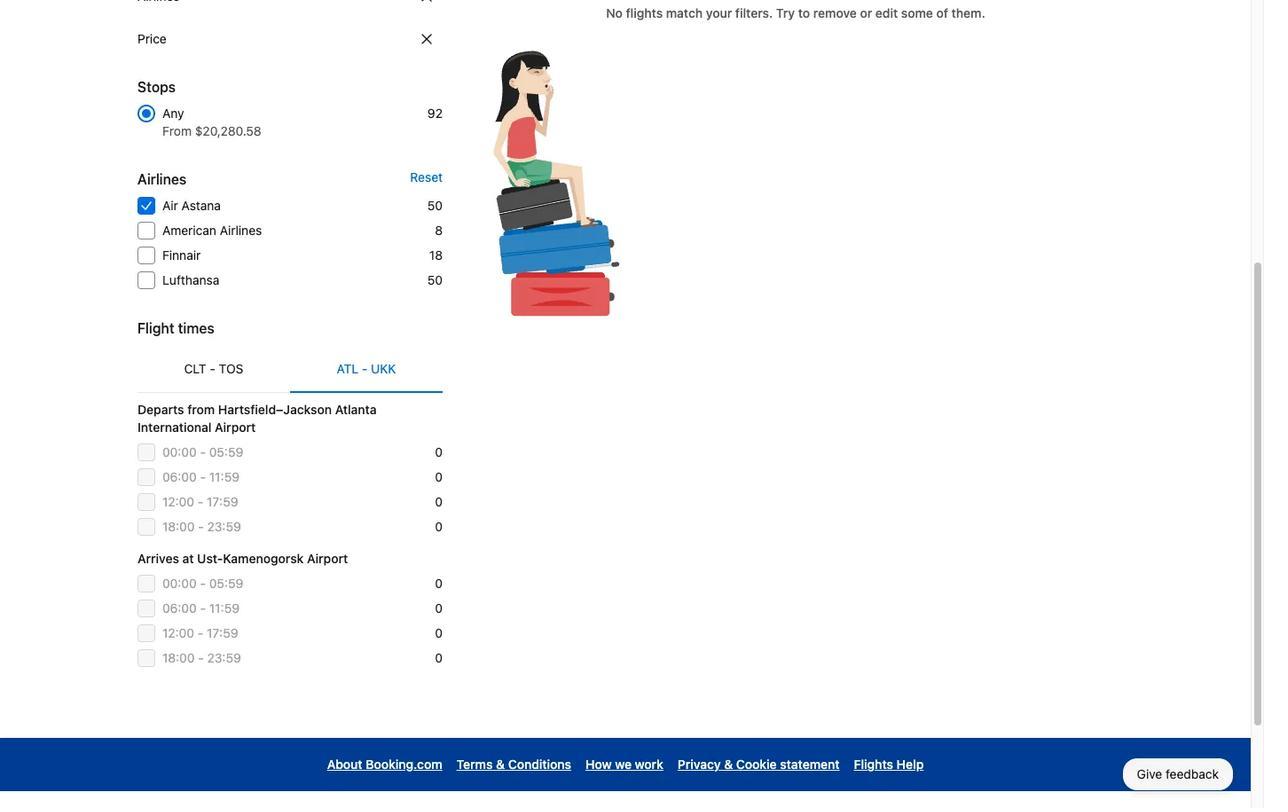 Task type: locate. For each thing, give the bounding box(es) containing it.
1 00:00 - 05:59 from the top
[[162, 445, 243, 460]]

airlines down astana at left top
[[220, 223, 262, 238]]

1 vertical spatial 12:00 - 17:59
[[162, 626, 238, 641]]

flights
[[626, 5, 663, 20]]

or
[[860, 5, 873, 20]]

about booking.com
[[327, 757, 442, 772]]

0 horizontal spatial airlines
[[138, 171, 187, 187]]

00:00 - 05:59 down the international
[[162, 445, 243, 460]]

0 vertical spatial 18:00 - 23:59
[[162, 519, 241, 534]]

2 11:59 from the top
[[209, 601, 240, 616]]

departs from hartsfield–jackson atlanta international airport
[[138, 402, 377, 435]]

06:00 down the international
[[162, 469, 197, 485]]

17:59
[[207, 494, 238, 509], [207, 626, 238, 641]]

06:00 - 11:59 down the international
[[162, 469, 240, 485]]

0 vertical spatial 17:59
[[207, 494, 238, 509]]

american
[[162, 223, 216, 238]]

1 vertical spatial 18:00
[[162, 650, 195, 666]]

from
[[162, 123, 192, 138]]

1 vertical spatial 06:00
[[162, 601, 197, 616]]

0 vertical spatial airport
[[215, 420, 256, 435]]

0 vertical spatial 11:59
[[209, 469, 240, 485]]

& left cookie
[[724, 757, 733, 772]]

1 05:59 from the top
[[209, 445, 243, 460]]

1 18:00 from the top
[[162, 519, 195, 534]]

50 up 8
[[428, 198, 443, 213]]

92
[[428, 106, 443, 121]]

1 11:59 from the top
[[209, 469, 240, 485]]

0
[[435, 445, 443, 460], [435, 469, 443, 485], [435, 494, 443, 509], [435, 519, 443, 534], [435, 576, 443, 591], [435, 601, 443, 616], [435, 626, 443, 641], [435, 650, 443, 666]]

00:00 down the international
[[162, 445, 197, 460]]

1 23:59 from the top
[[207, 519, 241, 534]]

- inside "button"
[[210, 361, 216, 376]]

give feedback button
[[1123, 759, 1234, 791]]

12:00 down at
[[162, 626, 194, 641]]

ukk
[[371, 361, 396, 376]]

booking.com
[[366, 757, 442, 772]]

00:00 - 05:59
[[162, 445, 243, 460], [162, 576, 243, 591]]

reset
[[410, 169, 443, 185]]

match
[[666, 5, 703, 20]]

06:00 - 11:59 down ust- on the bottom of the page
[[162, 601, 240, 616]]

06:00
[[162, 469, 197, 485], [162, 601, 197, 616]]

23:59
[[207, 519, 241, 534], [207, 650, 241, 666]]

& right terms
[[496, 757, 505, 772]]

11:59 down ust- on the bottom of the page
[[209, 601, 240, 616]]

18
[[429, 248, 443, 263]]

airport
[[215, 420, 256, 435], [307, 551, 348, 566]]

1 06:00 - 11:59 from the top
[[162, 469, 240, 485]]

0 vertical spatial 18:00
[[162, 519, 195, 534]]

0 vertical spatial 05:59
[[209, 445, 243, 460]]

06:00 for departs
[[162, 469, 197, 485]]

17:59 down ust- on the bottom of the page
[[207, 626, 238, 641]]

1 vertical spatial airlines
[[220, 223, 262, 238]]

18:00 for arrives at ust-kamenogorsk airport
[[162, 650, 195, 666]]

00:00 - 05:59 down ust- on the bottom of the page
[[162, 576, 243, 591]]

1 vertical spatial 18:00 - 23:59
[[162, 650, 241, 666]]

2 18:00 - 23:59 from the top
[[162, 650, 241, 666]]

1 17:59 from the top
[[207, 494, 238, 509]]

00:00 down at
[[162, 576, 197, 591]]

2 06:00 - 11:59 from the top
[[162, 601, 240, 616]]

2 23:59 from the top
[[207, 650, 241, 666]]

12:00 up at
[[162, 494, 194, 509]]

flights
[[854, 757, 894, 772]]

0 vertical spatial 50
[[428, 198, 443, 213]]

tos
[[219, 361, 244, 376]]

statement
[[780, 757, 840, 772]]

airport down from
[[215, 420, 256, 435]]

11:59
[[209, 469, 240, 485], [209, 601, 240, 616]]

price
[[138, 31, 167, 46]]

0 vertical spatial 12:00 - 17:59
[[162, 494, 238, 509]]

50
[[428, 198, 443, 213], [428, 272, 443, 288]]

& inside terms & conditions link
[[496, 757, 505, 772]]

1 vertical spatial 00:00
[[162, 576, 197, 591]]

1 18:00 - 23:59 from the top
[[162, 519, 241, 534]]

1 horizontal spatial airlines
[[220, 223, 262, 238]]

1 vertical spatial 50
[[428, 272, 443, 288]]

1 vertical spatial 23:59
[[207, 650, 241, 666]]

we
[[615, 757, 632, 772]]

0 vertical spatial 12:00
[[162, 494, 194, 509]]

atl - ukk
[[337, 361, 396, 376]]

1 vertical spatial 12:00
[[162, 626, 194, 641]]

0 vertical spatial 00:00 - 05:59
[[162, 445, 243, 460]]

tab list
[[138, 346, 443, 394]]

0 vertical spatial 06:00
[[162, 469, 197, 485]]

reset button
[[410, 169, 443, 186]]

2 0 from the top
[[435, 469, 443, 485]]

some
[[902, 5, 933, 20]]

airlines
[[138, 171, 187, 187], [220, 223, 262, 238]]

terms
[[457, 757, 493, 772]]

2 12:00 from the top
[[162, 626, 194, 641]]

1 horizontal spatial &
[[724, 757, 733, 772]]

12:00
[[162, 494, 194, 509], [162, 626, 194, 641]]

12:00 for arrives
[[162, 626, 194, 641]]

1 vertical spatial 11:59
[[209, 601, 240, 616]]

&
[[496, 757, 505, 772], [724, 757, 733, 772]]

1 & from the left
[[496, 757, 505, 772]]

00:00 for arrives
[[162, 576, 197, 591]]

2 50 from the top
[[428, 272, 443, 288]]

50 down '18'
[[428, 272, 443, 288]]

flight
[[138, 320, 175, 336]]

& inside the privacy & cookie statement link
[[724, 757, 733, 772]]

12:00 - 17:59
[[162, 494, 238, 509], [162, 626, 238, 641]]

00:00
[[162, 445, 197, 460], [162, 576, 197, 591]]

2 17:59 from the top
[[207, 626, 238, 641]]

international
[[138, 420, 212, 435]]

18:00
[[162, 519, 195, 534], [162, 650, 195, 666]]

17:59 up ust- on the bottom of the page
[[207, 494, 238, 509]]

how we work
[[586, 757, 664, 772]]

2 12:00 - 17:59 from the top
[[162, 626, 238, 641]]

1 vertical spatial 05:59
[[209, 576, 243, 591]]

2 05:59 from the top
[[209, 576, 243, 591]]

flights help link
[[854, 753, 924, 777]]

0 vertical spatial 23:59
[[207, 519, 241, 534]]

1 00:00 from the top
[[162, 445, 197, 460]]

05:59 down departs from hartsfield–jackson atlanta international airport
[[209, 445, 243, 460]]

airlines up air on the left of the page
[[138, 171, 187, 187]]

50 for air astana
[[428, 198, 443, 213]]

06:00 - 11:59 for at
[[162, 601, 240, 616]]

clt - tos
[[184, 361, 244, 376]]

at
[[182, 551, 194, 566]]

how we work link
[[586, 753, 664, 777]]

0 horizontal spatial airport
[[215, 420, 256, 435]]

05:59 down ust- on the bottom of the page
[[209, 576, 243, 591]]

06:00 - 11:59
[[162, 469, 240, 485], [162, 601, 240, 616]]

11:59 down departs from hartsfield–jackson atlanta international airport
[[209, 469, 240, 485]]

17:59 for hartsfield–jackson
[[207, 494, 238, 509]]

clt
[[184, 361, 206, 376]]

help
[[897, 757, 924, 772]]

12:00 - 17:59 for at
[[162, 626, 238, 641]]

0 vertical spatial 06:00 - 11:59
[[162, 469, 240, 485]]

12:00 - 17:59 down ust- on the bottom of the page
[[162, 626, 238, 641]]

0 horizontal spatial &
[[496, 757, 505, 772]]

from
[[187, 402, 215, 417]]

2 & from the left
[[724, 757, 733, 772]]

times
[[178, 320, 214, 336]]

airport right kamenogorsk
[[307, 551, 348, 566]]

06:00 down at
[[162, 601, 197, 616]]

05:59
[[209, 445, 243, 460], [209, 576, 243, 591]]

3 0 from the top
[[435, 494, 443, 509]]

2 00:00 from the top
[[162, 576, 197, 591]]

1 vertical spatial 00:00 - 05:59
[[162, 576, 243, 591]]

0 vertical spatial 00:00
[[162, 445, 197, 460]]

1 vertical spatial airport
[[307, 551, 348, 566]]

about booking.com link
[[327, 753, 442, 777]]

00:00 - 05:59 for from
[[162, 445, 243, 460]]

any from $20,280.58
[[162, 106, 261, 138]]

1 vertical spatial 17:59
[[207, 626, 238, 641]]

18:00 - 23:59
[[162, 519, 241, 534], [162, 650, 241, 666]]

1 12:00 from the top
[[162, 494, 194, 509]]

1 50 from the top
[[428, 198, 443, 213]]

flight times
[[138, 320, 214, 336]]

2 18:00 from the top
[[162, 650, 195, 666]]

astana
[[182, 198, 221, 213]]

to
[[798, 5, 810, 20]]

$20,280.58
[[195, 123, 261, 138]]

12:00 - 17:59 up ust- on the bottom of the page
[[162, 494, 238, 509]]

1 vertical spatial 06:00 - 11:59
[[162, 601, 240, 616]]

2 06:00 from the top
[[162, 601, 197, 616]]

try
[[776, 5, 795, 20]]

1 12:00 - 17:59 from the top
[[162, 494, 238, 509]]

2 00:00 - 05:59 from the top
[[162, 576, 243, 591]]

0 vertical spatial airlines
[[138, 171, 187, 187]]

1 06:00 from the top
[[162, 469, 197, 485]]

1 0 from the top
[[435, 445, 443, 460]]

privacy & cookie statement
[[678, 757, 840, 772]]

atlanta
[[335, 402, 377, 417]]

-
[[210, 361, 216, 376], [362, 361, 368, 376], [200, 445, 206, 460], [200, 469, 206, 485], [198, 494, 203, 509], [198, 519, 204, 534], [200, 576, 206, 591], [200, 601, 206, 616], [198, 626, 203, 641], [198, 650, 204, 666]]



Task type: describe. For each thing, give the bounding box(es) containing it.
50 for lufthansa
[[428, 272, 443, 288]]

05:59 for ust-
[[209, 576, 243, 591]]

11:59 for ust-
[[209, 601, 240, 616]]

finnair
[[162, 248, 201, 263]]

11:59 for hartsfield–jackson
[[209, 469, 240, 485]]

& for terms
[[496, 757, 505, 772]]

airport inside departs from hartsfield–jackson atlanta international airport
[[215, 420, 256, 435]]

filters.
[[736, 5, 773, 20]]

4 0 from the top
[[435, 519, 443, 534]]

23:59 for hartsfield–jackson
[[207, 519, 241, 534]]

ust-
[[197, 551, 223, 566]]

clt - tos button
[[138, 346, 290, 392]]

work
[[635, 757, 664, 772]]

flights help
[[854, 757, 924, 772]]

17:59 for ust-
[[207, 626, 238, 641]]

6 0 from the top
[[435, 601, 443, 616]]

your
[[706, 5, 732, 20]]

air
[[162, 198, 178, 213]]

8
[[435, 223, 443, 238]]

feedback
[[1166, 767, 1219, 782]]

12:00 - 17:59 for from
[[162, 494, 238, 509]]

about
[[327, 757, 363, 772]]

arrives
[[138, 551, 179, 566]]

terms & conditions link
[[457, 753, 572, 777]]

cookie
[[736, 757, 777, 772]]

remove
[[814, 5, 857, 20]]

lufthansa
[[162, 272, 219, 288]]

atl - ukk button
[[290, 346, 443, 392]]

conditions
[[508, 757, 572, 772]]

- inside button
[[362, 361, 368, 376]]

arrives at ust-kamenogorsk airport
[[138, 551, 348, 566]]

them.
[[952, 5, 986, 20]]

18:00 for departs from hartsfield–jackson atlanta international airport
[[162, 519, 195, 534]]

terms & conditions
[[457, 757, 572, 772]]

privacy & cookie statement link
[[678, 753, 840, 777]]

no flights match your filters. try to remove or edit some of them.
[[606, 5, 986, 20]]

& for privacy
[[724, 757, 733, 772]]

american airlines
[[162, 223, 262, 238]]

tab list containing clt - tos
[[138, 346, 443, 394]]

1 horizontal spatial airport
[[307, 551, 348, 566]]

00:00 for departs
[[162, 445, 197, 460]]

06:00 - 11:59 for from
[[162, 469, 240, 485]]

7 0 from the top
[[435, 626, 443, 641]]

privacy
[[678, 757, 721, 772]]

8 0 from the top
[[435, 650, 443, 666]]

air astana
[[162, 198, 221, 213]]

12:00 for departs
[[162, 494, 194, 509]]

any
[[162, 106, 184, 121]]

05:59 for hartsfield–jackson
[[209, 445, 243, 460]]

18:00 - 23:59 for at
[[162, 650, 241, 666]]

hartsfield–jackson
[[218, 402, 332, 417]]

23:59 for ust-
[[207, 650, 241, 666]]

stops
[[138, 79, 176, 95]]

departs
[[138, 402, 184, 417]]

no
[[606, 5, 623, 20]]

give feedback
[[1137, 767, 1219, 782]]

give
[[1137, 767, 1163, 782]]

how
[[586, 757, 612, 772]]

kamenogorsk
[[223, 551, 304, 566]]

00:00 - 05:59 for at
[[162, 576, 243, 591]]

06:00 for arrives
[[162, 601, 197, 616]]

atl
[[337, 361, 359, 376]]

18:00 - 23:59 for from
[[162, 519, 241, 534]]

of
[[937, 5, 949, 20]]

edit
[[876, 5, 898, 20]]

5 0 from the top
[[435, 576, 443, 591]]



Task type: vqa. For each thing, say whether or not it's contained in the screenshot.
27 MARCH 2024 checkbox on the right
no



